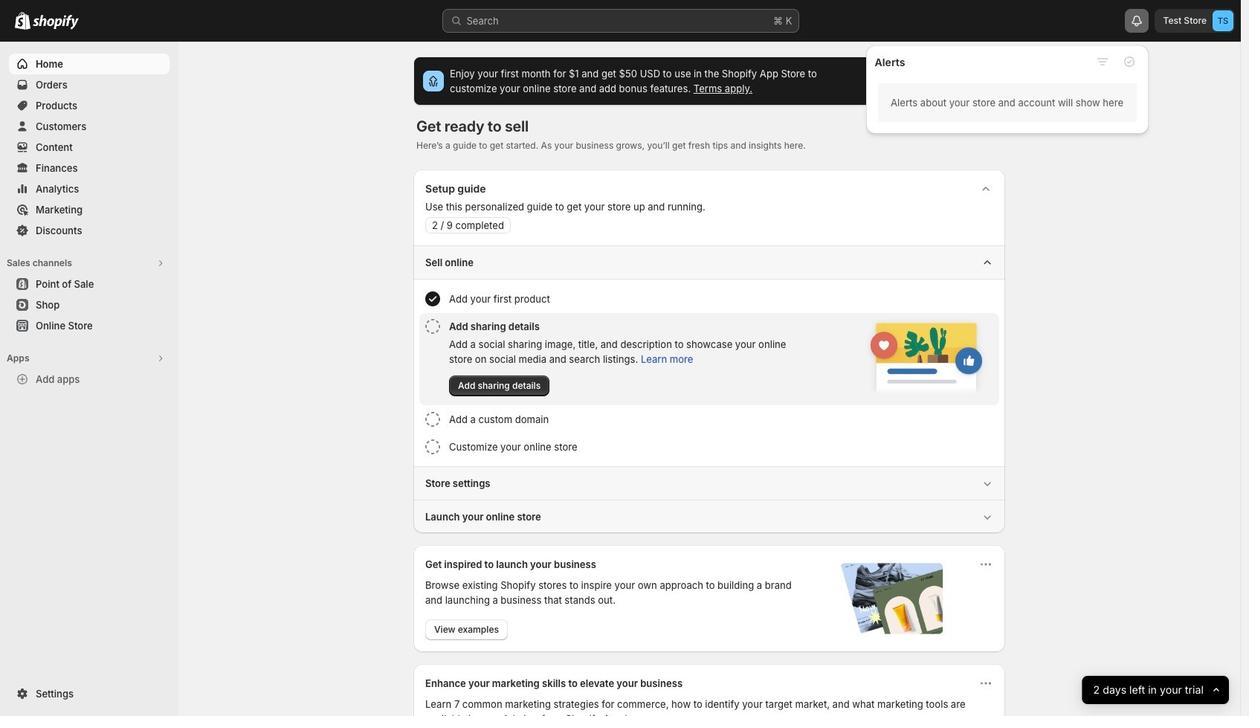 Task type: describe. For each thing, give the bounding box(es) containing it.
add your first product group
[[419, 286, 1000, 312]]

test store image
[[1213, 10, 1234, 31]]

sell online group
[[414, 245, 1006, 466]]

customize your online store group
[[419, 434, 1000, 460]]

mark add sharing details as done image
[[425, 319, 440, 334]]

mark customize your online store as done image
[[425, 440, 440, 454]]

mark add your first product as not done image
[[425, 292, 440, 306]]

add sharing details group
[[419, 313, 1000, 405]]

add a custom domain group
[[419, 406, 1000, 433]]

shopify image
[[33, 15, 79, 30]]



Task type: locate. For each thing, give the bounding box(es) containing it.
mark add a custom domain as done image
[[425, 412, 440, 427]]

shopify image
[[15, 12, 30, 30]]

guide categories group
[[414, 245, 1006, 533]]

setup guide region
[[414, 170, 1006, 533]]



Task type: vqa. For each thing, say whether or not it's contained in the screenshot.
text box
no



